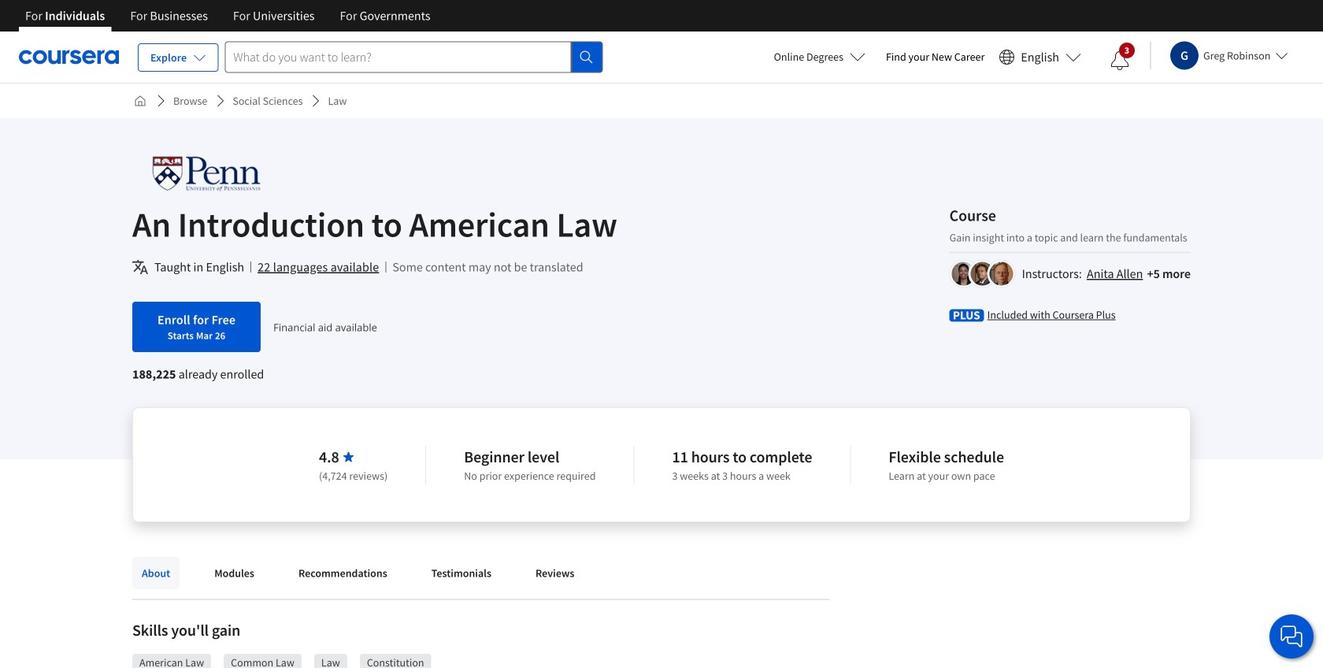 Task type: locate. For each thing, give the bounding box(es) containing it.
coursera image
[[19, 44, 119, 70]]

university of pennsylvania image
[[132, 156, 280, 191]]

home image
[[134, 95, 147, 107]]

None search field
[[225, 41, 603, 73]]

coursera plus image
[[950, 309, 985, 322]]

shyam balganesh image
[[971, 262, 995, 286]]

anita allen image
[[952, 262, 976, 286]]

banner navigation
[[13, 0, 443, 32]]



Task type: vqa. For each thing, say whether or not it's contained in the screenshot.
Banner 'navigation'
yes



Task type: describe. For each thing, give the bounding box(es) containing it.
stephen morse image
[[990, 262, 1014, 286]]

What do you want to learn? text field
[[225, 41, 571, 73]]



